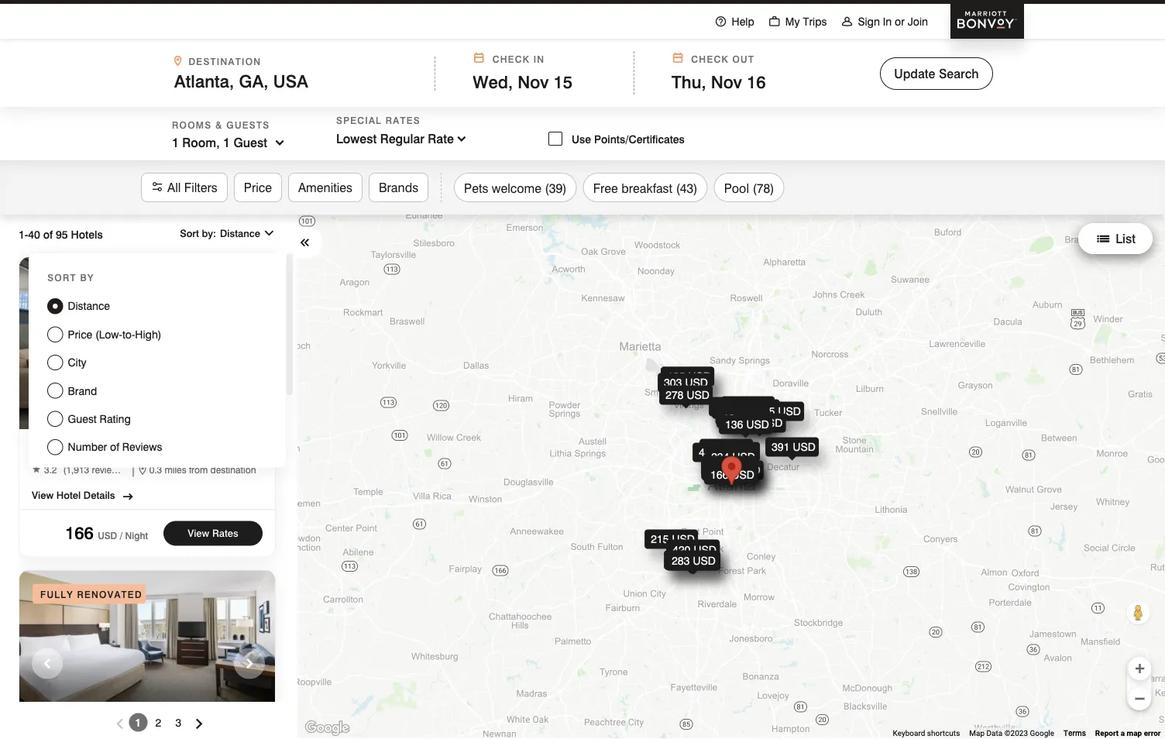 Task type: describe. For each thing, give the bounding box(es) containing it.
help link
[[708, 0, 762, 40]]

destination
[[189, 56, 261, 67]]

price button
[[234, 173, 282, 202]]

price for price
[[244, 180, 272, 195]]

&
[[216, 120, 223, 131]]

to-
[[122, 328, 135, 341]]

brand
[[68, 384, 97, 397]]

thin image
[[769, 15, 781, 28]]

all filters button
[[141, 173, 228, 202]]

(low-
[[95, 328, 122, 341]]

my trips button
[[762, 0, 834, 40]]

sign in or join button
[[834, 0, 935, 40]]

price (low-to-high)
[[68, 328, 162, 341]]

number of reviews
[[68, 441, 162, 454]]

welcome
[[492, 181, 542, 196]]

number of reviews menu
[[47, 439, 267, 455]]

15
[[554, 72, 573, 92]]

s image
[[151, 179, 164, 196]]

breakfast
[[622, 181, 673, 196]]

brands
[[379, 180, 419, 195]]

all
[[167, 180, 181, 195]]

trips
[[803, 15, 827, 28]]

arrow left image
[[295, 233, 311, 252]]

distance menu
[[47, 298, 267, 314]]

pets welcome                 (39)
[[464, 181, 567, 196]]

pets
[[464, 181, 488, 196]]

in
[[883, 15, 892, 28]]

(78)
[[753, 181, 775, 196]]

sign in or join
[[858, 15, 928, 28]]

none search field containing wed, nov 15
[[0, 39, 1165, 160]]

brands button
[[369, 173, 429, 202]]

special rates
[[336, 115, 421, 126]]

rating
[[100, 412, 131, 426]]

reviews
[[122, 441, 162, 454]]

my
[[786, 15, 800, 28]]

update search
[[894, 66, 979, 81]]

pool                 (78) button
[[714, 173, 785, 202]]

sort
[[47, 272, 77, 284]]

of
[[110, 441, 119, 454]]

guest rating
[[68, 412, 131, 426]]

guest
[[68, 412, 97, 426]]

number
[[68, 441, 107, 454]]

high)
[[135, 328, 162, 341]]

nov
[[518, 72, 549, 92]]

check in wed, nov 15
[[473, 54, 573, 92]]

search
[[939, 66, 979, 81]]

price (low-to-high) menu
[[47, 327, 267, 342]]

city
[[68, 356, 87, 369]]



Task type: locate. For each thing, give the bounding box(es) containing it.
brand menu
[[47, 383, 267, 399]]

1 thin image from the left
[[715, 15, 727, 28]]

guests
[[227, 120, 270, 131]]

thin image left the help
[[715, 15, 727, 28]]

thin image inside help link
[[715, 15, 727, 28]]

arrow left image
[[299, 233, 315, 252]]

dropdown down image
[[454, 130, 469, 147]]

update search button
[[880, 57, 993, 90]]

price for price (low-to-high)
[[68, 328, 92, 341]]

thin image for sign in or join
[[841, 15, 853, 28]]

1 vertical spatial price
[[68, 328, 92, 341]]

update
[[894, 66, 936, 81]]

2 thin image from the left
[[841, 15, 853, 28]]

amenities
[[298, 180, 353, 195]]

thin image
[[715, 15, 727, 28], [841, 15, 853, 28]]

1 horizontal spatial thin image
[[841, 15, 853, 28]]

or
[[895, 15, 905, 28]]

guest rating menu
[[47, 411, 267, 427]]

by
[[80, 272, 94, 284]]

sort by
[[47, 272, 94, 284]]

free breakfast                 (43)
[[593, 181, 698, 196]]

check
[[493, 54, 530, 65]]

filters
[[184, 180, 218, 195]]

my trips
[[786, 15, 827, 28]]

price up city
[[68, 328, 92, 341]]

pets welcome                 (39) button
[[454, 173, 577, 202]]

amenities button
[[288, 173, 363, 202]]

price inside "button"
[[244, 180, 272, 195]]

sign
[[858, 15, 880, 28]]

(43)
[[676, 181, 698, 196]]

thin image for help
[[715, 15, 727, 28]]

distance
[[68, 300, 110, 313]]

price
[[244, 180, 272, 195], [68, 328, 92, 341]]

rates
[[386, 115, 421, 126]]

special
[[336, 115, 382, 126]]

None search field
[[0, 39, 1165, 160]]

rooms & guests
[[172, 120, 270, 131]]

thin image inside sign in or join button
[[841, 15, 853, 28]]

pool                 (78)
[[724, 181, 775, 196]]

help
[[732, 15, 755, 28]]

1 horizontal spatial price
[[244, 180, 272, 195]]

rooms
[[172, 120, 212, 131]]

0 horizontal spatial price
[[68, 328, 92, 341]]

(39)
[[545, 181, 567, 196]]

wed,
[[473, 72, 513, 92]]

all filters
[[167, 180, 218, 195]]

thin image left sign
[[841, 15, 853, 28]]

in
[[534, 54, 545, 65]]

price right filters
[[244, 180, 272, 195]]

pool
[[724, 181, 749, 196]]

free breakfast                 (43) button
[[583, 173, 708, 202]]

price inside menu
[[68, 328, 92, 341]]

0 horizontal spatial thin image
[[715, 15, 727, 28]]

join
[[908, 15, 928, 28]]

free
[[593, 181, 618, 196]]

city menu
[[47, 355, 267, 371]]

0 vertical spatial price
[[244, 180, 272, 195]]



Task type: vqa. For each thing, say whether or not it's contained in the screenshot.
Flights 'link'
no



